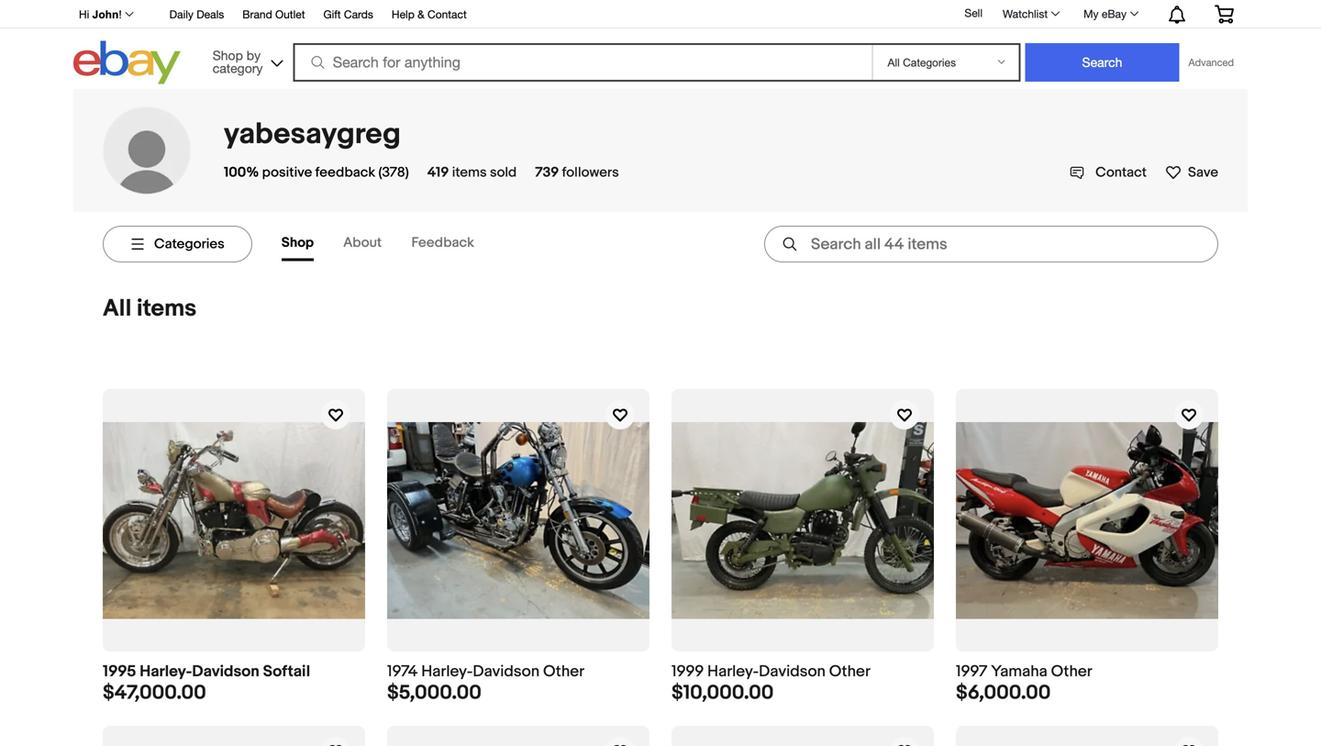 Task type: vqa. For each thing, say whether or not it's contained in the screenshot.


Task type: locate. For each thing, give the bounding box(es) containing it.
1 harley- from the left
[[140, 662, 192, 681]]

help & contact
[[392, 8, 467, 21]]

yamaha
[[991, 662, 1048, 681]]

&
[[418, 8, 425, 21]]

about
[[343, 234, 382, 251]]

0 horizontal spatial other
[[543, 662, 585, 681]]

shop left by
[[213, 48, 243, 63]]

shop left the about
[[282, 234, 314, 251]]

hi
[[79, 8, 89, 21]]

followers
[[562, 164, 619, 181]]

shop
[[213, 48, 243, 63], [282, 234, 314, 251]]

1995 harley-davidson softail link
[[103, 389, 365, 682]]

419
[[427, 164, 449, 181]]

daily deals link
[[169, 5, 224, 25]]

brand
[[243, 8, 272, 21]]

100% positive feedback (378)
[[224, 164, 409, 181]]

shop for shop by category
[[213, 48, 243, 63]]

watchlist
[[1003, 7, 1048, 20]]

cards
[[344, 8, 373, 21]]

3 harley- from the left
[[708, 662, 759, 681]]

739
[[535, 164, 559, 181]]

sold
[[490, 164, 517, 181]]

harley- right 1974
[[421, 662, 473, 681]]

0 vertical spatial contact
[[428, 8, 467, 21]]

tab list
[[282, 227, 504, 261]]

save button
[[1166, 161, 1219, 181]]

3 other from the left
[[1051, 662, 1093, 681]]

contact left save "button"
[[1096, 164, 1147, 181]]

contact inside account "navigation"
[[428, 8, 467, 21]]

1 vertical spatial shop
[[282, 234, 314, 251]]

$47,000.00
[[103, 681, 206, 705]]

ebay
[[1102, 7, 1127, 20]]

positive
[[262, 164, 312, 181]]

1 horizontal spatial shop
[[282, 234, 314, 251]]

softail
[[263, 662, 310, 681]]

3 davidson from the left
[[759, 662, 826, 681]]

outlet
[[275, 8, 305, 21]]

items right all
[[137, 295, 197, 323]]

shop by category
[[213, 48, 263, 76]]

0 horizontal spatial shop
[[213, 48, 243, 63]]

1 davidson from the left
[[192, 662, 260, 681]]

davidson for $5,000.00
[[473, 662, 540, 681]]

items
[[452, 164, 487, 181], [137, 295, 197, 323]]

tab list containing shop
[[282, 227, 504, 261]]

1 horizontal spatial other
[[830, 662, 871, 681]]

2 harley- from the left
[[421, 662, 473, 681]]

0 vertical spatial items
[[452, 164, 487, 181]]

1997 yamaha other
[[956, 662, 1093, 681]]

davidson
[[192, 662, 260, 681], [473, 662, 540, 681], [759, 662, 826, 681]]

none submit inside shop by category banner
[[1026, 43, 1180, 82]]

other
[[543, 662, 585, 681], [830, 662, 871, 681], [1051, 662, 1093, 681]]

1 horizontal spatial harley-
[[421, 662, 473, 681]]

1997 yamaha other link
[[956, 389, 1219, 682]]

1999
[[672, 662, 704, 681]]

shop inside shop by category
[[213, 48, 243, 63]]

2 davidson from the left
[[473, 662, 540, 681]]

harley- for $10,000.00
[[708, 662, 759, 681]]

all
[[103, 295, 132, 323]]

0 horizontal spatial davidson
[[192, 662, 260, 681]]

contact
[[428, 8, 467, 21], [1096, 164, 1147, 181]]

contact right &
[[428, 8, 467, 21]]

1 vertical spatial contact
[[1096, 164, 1147, 181]]

1 vertical spatial items
[[137, 295, 197, 323]]

categories
[[154, 236, 225, 252]]

gift cards link
[[324, 5, 373, 25]]

2 horizontal spatial harley-
[[708, 662, 759, 681]]

0 horizontal spatial harley-
[[140, 662, 192, 681]]

items right 419
[[452, 164, 487, 181]]

other for $5,000.00
[[543, 662, 585, 681]]

0 horizontal spatial items
[[137, 295, 197, 323]]

advanced
[[1189, 56, 1234, 68]]

categories button
[[103, 226, 252, 262]]

None submit
[[1026, 43, 1180, 82]]

1 other from the left
[[543, 662, 585, 681]]

0 horizontal spatial contact
[[428, 8, 467, 21]]

2 horizontal spatial other
[[1051, 662, 1093, 681]]

1974
[[387, 662, 418, 681]]

2 other from the left
[[830, 662, 871, 681]]

harley- right 1999
[[708, 662, 759, 681]]

by
[[247, 48, 261, 63]]

items for all
[[137, 295, 197, 323]]

0 vertical spatial shop
[[213, 48, 243, 63]]

1 horizontal spatial items
[[452, 164, 487, 181]]

harley-
[[140, 662, 192, 681], [421, 662, 473, 681], [708, 662, 759, 681]]

$6,000.00
[[956, 681, 1051, 705]]

yabesaygreg link
[[224, 117, 401, 152]]

watchlist link
[[993, 3, 1068, 25]]

100%
[[224, 164, 259, 181]]

my
[[1084, 7, 1099, 20]]

harley- right the 1995
[[140, 662, 192, 681]]

gift cards
[[324, 8, 373, 21]]

1 horizontal spatial davidson
[[473, 662, 540, 681]]

2 horizontal spatial davidson
[[759, 662, 826, 681]]



Task type: describe. For each thing, give the bounding box(es) containing it.
1997
[[956, 662, 988, 681]]

deals
[[197, 8, 224, 21]]

feedback
[[412, 234, 474, 251]]

1999 harley-davidson other link
[[672, 389, 934, 682]]

Search for anything text field
[[296, 45, 869, 80]]

1995 harley-davidson softail
[[103, 662, 310, 681]]

1 horizontal spatial contact
[[1096, 164, 1147, 181]]

gift
[[324, 8, 341, 21]]

advanced link
[[1180, 44, 1244, 81]]

my ebay link
[[1074, 3, 1147, 25]]

shop by category banner
[[69, 0, 1248, 89]]

1995
[[103, 662, 136, 681]]

davidson for $47,000.00
[[192, 662, 260, 681]]

Search all 44 items field
[[765, 226, 1219, 262]]

category
[[213, 61, 263, 76]]

shop by category button
[[204, 41, 287, 80]]

yabesaygreg
[[224, 117, 401, 152]]

save
[[1189, 164, 1219, 181]]

brand outlet link
[[243, 5, 305, 25]]

$10,000.00
[[672, 681, 774, 705]]

feedback
[[315, 164, 376, 181]]

help
[[392, 8, 415, 21]]

help & contact link
[[392, 5, 467, 25]]

!
[[119, 8, 122, 21]]

other for $10,000.00
[[830, 662, 871, 681]]

shop for shop
[[282, 234, 314, 251]]

john
[[92, 8, 119, 21]]

(378)
[[379, 164, 409, 181]]

all items
[[103, 295, 197, 323]]

daily deals
[[169, 8, 224, 21]]

daily
[[169, 8, 194, 21]]

brand outlet
[[243, 8, 305, 21]]

739 followers
[[535, 164, 619, 181]]

harley- for $47,000.00
[[140, 662, 192, 681]]

davidson for $10,000.00
[[759, 662, 826, 681]]

harley- for $5,000.00
[[421, 662, 473, 681]]

yabesaygreg image
[[103, 106, 191, 195]]

419 items sold
[[427, 164, 517, 181]]

account navigation
[[69, 0, 1248, 28]]

$5,000.00
[[387, 681, 482, 705]]

sell link
[[957, 7, 991, 19]]

contact link
[[1070, 164, 1147, 181]]

my ebay
[[1084, 7, 1127, 20]]

items for 419
[[452, 164, 487, 181]]

1999 harley-davidson other
[[672, 662, 871, 681]]

1974 harley-davidson other
[[387, 662, 585, 681]]

your shopping cart image
[[1214, 5, 1235, 23]]

1974 harley-davidson other link
[[387, 389, 650, 682]]

hi john !
[[79, 8, 122, 21]]

sell
[[965, 7, 983, 19]]



